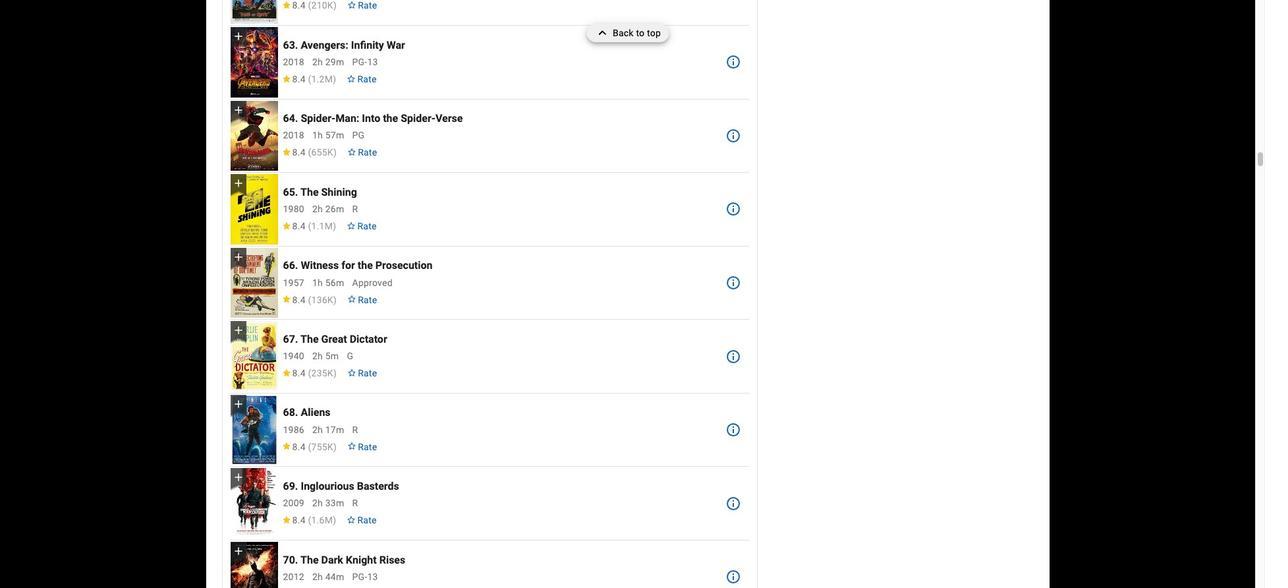 Task type: vqa. For each thing, say whether or not it's contained in the screenshot.


Task type: locate. For each thing, give the bounding box(es) containing it.
13 down the knight
[[367, 571, 378, 582]]

1 vertical spatial 2018
[[283, 130, 305, 141]]

1 vertical spatial pg-13
[[352, 571, 378, 582]]

1 vertical spatial 1h
[[312, 277, 323, 288]]

group left 63.
[[230, 27, 278, 97]]

2h
[[312, 57, 323, 67], [312, 204, 323, 214], [312, 351, 323, 361], [312, 424, 323, 435], [312, 498, 323, 508], [312, 571, 323, 582]]

rate button down into
[[342, 141, 383, 164]]

( for 66.
[[308, 294, 312, 305]]

5m
[[325, 351, 339, 361]]

( for 69.
[[308, 515, 312, 526]]

1 vertical spatial the
[[301, 333, 319, 345]]

63.
[[283, 39, 298, 51]]

( for 67.
[[308, 368, 312, 378]]

8.4 ( 755k )
[[292, 441, 337, 452]]

69.
[[283, 480, 298, 492]]

to
[[636, 28, 645, 38]]

1 horizontal spatial spider-
[[401, 112, 436, 125]]

imdb rating: 8.4 element for 66.
[[282, 294, 337, 305]]

4 2h from the top
[[312, 424, 323, 435]]

add image down don cheadle, robert downey jr., josh brolin, vin diesel, paul bettany, bradley cooper, chris evans, sean gunn, scarlett johansson, elizabeth olsen, chris pratt, mark ruffalo, zoe saldana, benedict wong, terry notary, anthony mackie, chris hemsworth, dave bautista, benedict cumberbatch, chadwick boseman, sebastian stan, danai gurira, karen gillan, pom klementieff, letitia wright, and tom holland in avengers: infinity war (2018) image
[[232, 103, 245, 116]]

) down 26m
[[333, 221, 336, 231]]

rate button up infinity
[[342, 0, 383, 17]]

imdb rating: 8.4 element down 2h 29m
[[282, 74, 336, 84]]

2 group from the top
[[230, 101, 278, 171]]

dark
[[321, 553, 343, 566]]

0 vertical spatial the
[[301, 186, 319, 198]]

star inline image down the 2009
[[282, 516, 291, 524]]

0 vertical spatial pg-13
[[352, 57, 378, 67]]

0 vertical spatial star inline image
[[282, 1, 291, 9]]

r right 17m
[[352, 424, 358, 435]]

don cheadle, robert downey jr., josh brolin, vin diesel, paul bettany, bradley cooper, chris evans, sean gunn, scarlett johansson, elizabeth olsen, chris pratt, mark ruffalo, zoe saldana, benedict wong, terry notary, anthony mackie, chris hemsworth, dave bautista, benedict cumberbatch, chadwick boseman, sebastian stan, danai gurira, karen gillan, pom klementieff, letitia wright, and tom holland in avengers: infinity war (2018) image
[[230, 27, 278, 97]]

0 vertical spatial pg-
[[352, 57, 368, 67]]

star inline image left 8.4 ( 210k ) on the left of the page
[[282, 1, 291, 9]]

) down 29m
[[333, 74, 336, 84]]

755k
[[312, 441, 334, 452]]

back to top button
[[587, 24, 669, 42]]

2 the from the top
[[301, 333, 319, 345]]

2 ) from the top
[[333, 74, 336, 84]]

3 ( from the top
[[308, 147, 312, 158]]

imdb rating: 8.4 element for 69.
[[282, 515, 336, 526]]

2 vertical spatial star border inline image
[[347, 296, 357, 303]]

3 2h from the top
[[312, 351, 323, 361]]

) for 67.
[[334, 368, 337, 378]]

star border inline image right '1.6m'
[[347, 516, 356, 524]]

the right "65." on the top of page
[[301, 186, 319, 198]]

star border inline image for for
[[347, 296, 357, 303]]

5 star inline image from the top
[[282, 516, 291, 524]]

4 8.4 from the top
[[292, 221, 306, 231]]

8 8.4 from the top
[[292, 515, 306, 526]]

3 star inline image from the top
[[282, 296, 291, 303]]

spider-
[[301, 112, 336, 125], [401, 112, 436, 125]]

1h 57m
[[312, 130, 344, 141]]

rate button for shining
[[342, 214, 382, 238]]

add image
[[232, 103, 245, 116], [232, 177, 245, 190], [232, 397, 245, 411], [232, 544, 245, 558]]

) down 17m
[[334, 441, 337, 452]]

imdb rating: 8.4 element down 1940
[[282, 368, 337, 378]]

8.4 down 1940
[[292, 368, 306, 378]]

add image for 64.
[[232, 103, 245, 116]]

star border inline image down g
[[347, 369, 357, 377]]

2 r from the top
[[352, 424, 358, 435]]

1 the from the top
[[301, 186, 319, 198]]

star inline image left 8.4 ( 1.2m ) at the left of the page
[[282, 75, 291, 82]]

1 vertical spatial star border inline image
[[347, 222, 356, 229]]

8.4
[[292, 0, 306, 11], [292, 74, 306, 84], [292, 147, 306, 158], [292, 221, 306, 231], [292, 294, 306, 305], [292, 368, 306, 378], [292, 441, 306, 452], [292, 515, 306, 526]]

6 ) from the top
[[334, 368, 337, 378]]

67. the great dictator link
[[283, 333, 387, 346]]

8.4 down 1986 at bottom left
[[292, 441, 306, 452]]

star inline image
[[282, 75, 291, 82], [282, 149, 291, 156], [282, 369, 291, 377], [282, 443, 291, 450], [282, 516, 291, 524]]

imdb rating: 8.4 element up avengers:
[[282, 0, 337, 11]]

66. witness for the prosecution
[[283, 259, 433, 272]]

group left 1957
[[230, 248, 278, 318]]

see more information about the great dictator image
[[726, 348, 742, 364]]

4 add image from the top
[[232, 471, 245, 484]]

2h left 5m
[[312, 351, 323, 361]]

star border inline image right 210k
[[347, 1, 357, 9]]

infinity
[[351, 39, 384, 51]]

1 pg- from the top
[[352, 57, 368, 67]]

see more information about witness for the prosecution image
[[726, 275, 742, 291]]

1957
[[283, 277, 305, 288]]

imdb rating: 8.4 element down 1957
[[282, 294, 337, 305]]

rate button for basterds
[[342, 508, 382, 532]]

6 2h from the top
[[312, 571, 323, 582]]

57m
[[325, 130, 344, 141]]

64.
[[283, 112, 298, 125]]

star inline image down 1957
[[282, 296, 291, 303]]

2018 down 64.
[[283, 130, 305, 141]]

65. the shining link
[[283, 186, 357, 198]]

1 vertical spatial r
[[352, 424, 358, 435]]

2 pg-13 from the top
[[352, 571, 378, 582]]

8.4 for 68.
[[292, 441, 306, 452]]

1 2h from the top
[[312, 57, 323, 67]]

2h 33m
[[312, 498, 344, 508]]

rate down approved
[[358, 294, 377, 305]]

2 2018 from the top
[[283, 130, 305, 141]]

rate button for great
[[342, 361, 383, 385]]

add image down sigourney weaver and carrie henn in aliens (1986) image
[[232, 471, 245, 484]]

13
[[367, 57, 378, 67], [367, 571, 378, 582]]

2 spider- from the left
[[401, 112, 436, 125]]

8.4 left the 1.2m
[[292, 74, 306, 84]]

8 ( from the top
[[308, 515, 312, 526]]

add image for 63.
[[232, 30, 245, 43]]

2 pg- from the top
[[352, 571, 368, 582]]

rises
[[380, 553, 406, 566]]

70. the dark knight rises link
[[283, 553, 406, 566]]

star inline image left the 8.4 ( 655k )
[[282, 149, 291, 156]]

group left 64.
[[230, 101, 278, 171]]

8 ) from the top
[[333, 515, 336, 526]]

7 group from the top
[[230, 468, 278, 539]]

3 r from the top
[[352, 498, 358, 508]]

1 vertical spatial pg-
[[352, 571, 368, 582]]

5 2h from the top
[[312, 498, 323, 508]]

70. the dark knight rises
[[283, 553, 406, 566]]

3 imdb rating: 8.4 element from the top
[[282, 147, 337, 158]]

2 add image from the top
[[232, 177, 245, 190]]

r for aliens
[[352, 424, 358, 435]]

2h left the 44m
[[312, 571, 323, 582]]

inglourious
[[301, 480, 355, 492]]

2 8.4 from the top
[[292, 74, 306, 84]]

1 r from the top
[[352, 204, 358, 214]]

1h for spider-
[[312, 130, 323, 141]]

r
[[352, 204, 358, 214], [352, 424, 358, 435], [352, 498, 358, 508]]

) for 68.
[[334, 441, 337, 452]]

2h left 33m
[[312, 498, 323, 508]]

spider-man: into the spider-verse (2018) image
[[230, 101, 278, 171]]

1h left 57m
[[312, 130, 323, 141]]

1 horizontal spatial the
[[383, 112, 398, 125]]

group for 65. the shining
[[230, 174, 278, 244]]

rate down pg
[[358, 147, 377, 158]]

pg-13 down the knight
[[352, 571, 378, 582]]

2 vertical spatial star inline image
[[282, 296, 291, 303]]

) down 56m
[[334, 294, 337, 305]]

)
[[334, 0, 337, 11], [333, 74, 336, 84], [334, 147, 337, 158], [333, 221, 336, 231], [334, 294, 337, 305], [334, 368, 337, 378], [334, 441, 337, 452], [333, 515, 336, 526]]

1h
[[312, 130, 323, 141], [312, 277, 323, 288]]

war
[[387, 39, 405, 51]]

rate down basterds
[[358, 515, 377, 526]]

star inline image for 64. spider-man: into the spider-verse
[[282, 149, 291, 156]]

pg-
[[352, 57, 368, 67], [352, 571, 368, 582]]

star inline image
[[282, 1, 291, 9], [282, 222, 291, 229], [282, 296, 291, 303]]

3 add image from the top
[[232, 324, 245, 337]]

2h left 29m
[[312, 57, 323, 67]]

68.
[[283, 406, 298, 419]]

8 imdb rating: 8.4 element from the top
[[282, 515, 336, 526]]

17m
[[325, 424, 344, 435]]

5 ) from the top
[[334, 294, 337, 305]]

pg
[[352, 130, 365, 141]]

pg-13 down infinity
[[352, 57, 378, 67]]

add image for 66.
[[232, 250, 245, 264]]

0 vertical spatial 13
[[367, 57, 378, 67]]

) down 5m
[[334, 368, 337, 378]]

8 group from the top
[[230, 542, 278, 588]]

63. avengers: infinity war link
[[283, 39, 405, 51]]

into
[[362, 112, 380, 125]]

1 ( from the top
[[308, 0, 312, 11]]

210k
[[312, 0, 334, 11]]

1 13 from the top
[[367, 57, 378, 67]]

spider- right into
[[401, 112, 436, 125]]

655k
[[312, 147, 334, 158]]

1 pg-13 from the top
[[352, 57, 378, 67]]

(
[[308, 0, 312, 11], [308, 74, 312, 84], [308, 147, 312, 158], [308, 221, 312, 231], [308, 294, 312, 305], [308, 368, 312, 378], [308, 441, 312, 452], [308, 515, 312, 526]]

1 vertical spatial 13
[[367, 571, 378, 582]]

7 imdb rating: 8.4 element from the top
[[282, 441, 337, 452]]

69. inglourious basterds
[[283, 480, 399, 492]]

star border inline image right 1.1m
[[347, 222, 356, 229]]

3 ) from the top
[[334, 147, 337, 158]]

1 1h from the top
[[312, 130, 323, 141]]

44m
[[325, 571, 344, 582]]

8.4 ( 235k )
[[292, 368, 337, 378]]

pg- down the knight
[[352, 571, 368, 582]]

group left the 2009
[[230, 468, 278, 539]]

2h down aliens
[[312, 424, 323, 435]]

3 8.4 from the top
[[292, 147, 306, 158]]

4 add image from the top
[[232, 544, 245, 558]]

4 imdb rating: 8.4 element from the top
[[282, 221, 336, 231]]

5 imdb rating: 8.4 element from the top
[[282, 294, 337, 305]]

r right 33m
[[352, 498, 358, 508]]

1 imdb rating: 8.4 element from the top
[[282, 0, 337, 11]]

0 vertical spatial star border inline image
[[347, 1, 357, 9]]

( for 65.
[[308, 221, 312, 231]]

0 horizontal spatial spider-
[[301, 112, 336, 125]]

add image down the shining (1980) image
[[232, 250, 245, 264]]

spider- up 1h 57m
[[301, 112, 336, 125]]

rate for for
[[358, 294, 377, 305]]

imdb rating: 8.4 element
[[282, 0, 337, 11], [282, 74, 336, 84], [282, 147, 337, 158], [282, 221, 336, 231], [282, 294, 337, 305], [282, 368, 337, 378], [282, 441, 337, 452], [282, 515, 336, 526]]

2009
[[283, 498, 305, 508]]

star border inline image
[[347, 1, 357, 9], [347, 222, 356, 229], [347, 296, 357, 303]]

( for 68.
[[308, 441, 312, 452]]

add image down 'charles chaplin and paulette goddard in the great dictator (1940)' image
[[232, 397, 245, 411]]

aliens
[[301, 406, 331, 419]]

sigourney weaver and carrie henn in aliens (1986) image
[[230, 395, 278, 465]]

rate up 66. witness for the prosecution
[[358, 221, 377, 231]]

6 group from the top
[[230, 395, 278, 465]]

2h 5m
[[312, 351, 339, 361]]

4 ( from the top
[[308, 221, 312, 231]]

group left 1980
[[230, 174, 278, 244]]

rate button down infinity
[[342, 67, 382, 91]]

add image for 67.
[[232, 324, 245, 337]]

0 vertical spatial 1h
[[312, 130, 323, 141]]

4 star inline image from the top
[[282, 443, 291, 450]]

star inline image down 1980
[[282, 222, 291, 229]]

star border inline image down approved
[[347, 296, 357, 303]]

star inline image for 68. aliens
[[282, 443, 291, 450]]

group left 1986 at bottom left
[[230, 395, 278, 465]]

group for 67. the great dictator
[[230, 321, 278, 391]]

4 group from the top
[[230, 248, 278, 318]]

the
[[383, 112, 398, 125], [358, 259, 373, 272]]

8.4 left the 655k
[[292, 147, 306, 158]]

) for 66.
[[334, 294, 337, 305]]

r for inglourious
[[352, 498, 358, 508]]

group for 68. aliens
[[230, 395, 278, 465]]

5 group from the top
[[230, 321, 278, 391]]

2 imdb rating: 8.4 element from the top
[[282, 74, 336, 84]]

2 star inline image from the top
[[282, 222, 291, 229]]

2 ( from the top
[[308, 74, 312, 84]]

r right 26m
[[352, 204, 358, 214]]

group for 70. the dark knight rises
[[230, 542, 278, 588]]

1 add image from the top
[[232, 30, 245, 43]]

imdb rating: 8.4 element down the 2009
[[282, 515, 336, 526]]

rate for man:
[[358, 147, 377, 158]]

star inline image down 1986 at bottom left
[[282, 443, 291, 450]]

for
[[342, 259, 355, 272]]

the right into
[[383, 112, 398, 125]]

5 ( from the top
[[308, 294, 312, 305]]

group for 63. avengers: infinity war
[[230, 27, 278, 97]]

imdb rating: 8.4 element down 1986 at bottom left
[[282, 441, 337, 452]]

rate button for for
[[342, 288, 383, 312]]

) for 69.
[[333, 515, 336, 526]]

prosecution
[[376, 259, 433, 272]]

6 ( from the top
[[308, 368, 312, 378]]

2 add image from the top
[[232, 250, 245, 264]]

rate
[[358, 0, 377, 11], [358, 74, 377, 84], [358, 147, 377, 158], [358, 221, 377, 231], [358, 294, 377, 305], [358, 368, 377, 378], [358, 441, 377, 452], [358, 515, 377, 526]]

4 ) from the top
[[333, 221, 336, 231]]

) down 57m
[[334, 147, 337, 158]]

morgan freeman, gary oldman, christian bale, michael caine, matthew modine, anne hathaway, marion cotillard, and joseph gordon-levitt in the dark knight rises (2012) image
[[230, 542, 278, 588]]

pg- down infinity
[[352, 57, 368, 67]]

2 13 from the top
[[367, 571, 378, 582]]

add image down brad pitt, til schweiger, daniel brühl, mélanie laurent, eli roth, christoph waltz, and diane kruger in inglourious basterds (2009) image
[[232, 544, 245, 558]]

rate down dictator
[[358, 368, 377, 378]]

2 star inline image from the top
[[282, 149, 291, 156]]

star inline image down 1940
[[282, 369, 291, 377]]

2h down 65. the shining link
[[312, 204, 323, 214]]

) for 65.
[[333, 221, 336, 231]]

) up 63. avengers: infinity war
[[334, 0, 337, 11]]

3 add image from the top
[[232, 397, 245, 411]]

star border inline image right the 1.2m
[[347, 75, 356, 82]]

8.4 for 63.
[[292, 74, 306, 84]]

2 2h from the top
[[312, 204, 323, 214]]

2 vertical spatial the
[[301, 553, 319, 566]]

group left 1940
[[230, 321, 278, 391]]

imdb rating: 8.4 element down 1h 57m
[[282, 147, 337, 158]]

1 group from the top
[[230, 27, 278, 97]]

imdb rating: 8.4 element down 1980
[[282, 221, 336, 231]]

the right '67.'
[[301, 333, 319, 345]]

65. the shining
[[283, 186, 357, 198]]

7 ) from the top
[[334, 441, 337, 452]]

star border inline image for infinity
[[347, 75, 356, 82]]

2h for 68.
[[312, 424, 323, 435]]

69. inglourious basterds link
[[283, 480, 399, 493]]

2h 17m
[[312, 424, 344, 435]]

5 8.4 from the top
[[292, 294, 306, 305]]

shining
[[321, 186, 357, 198]]

the right 'for'
[[358, 259, 373, 272]]

1 2018 from the top
[[283, 57, 305, 67]]

0 horizontal spatial the
[[358, 259, 373, 272]]

3 the from the top
[[301, 553, 319, 566]]

2018 down 63.
[[283, 57, 305, 67]]

1 add image from the top
[[232, 103, 245, 116]]

7 8.4 from the top
[[292, 441, 306, 452]]

add image for 70.
[[232, 544, 245, 558]]

1 vertical spatial star inline image
[[282, 222, 291, 229]]

group
[[230, 27, 278, 97], [230, 101, 278, 171], [230, 174, 278, 244], [230, 248, 278, 318], [230, 321, 278, 391], [230, 395, 278, 465], [230, 468, 278, 539], [230, 542, 278, 588]]

the
[[301, 186, 319, 198], [301, 333, 319, 345], [301, 553, 319, 566]]

8.4 for 64.
[[292, 147, 306, 158]]

star border inline image down pg
[[347, 149, 357, 156]]

rate button right 5m
[[342, 361, 383, 385]]

7 ( from the top
[[308, 441, 312, 452]]

8.4 down 1980
[[292, 221, 306, 231]]

add image
[[232, 30, 245, 43], [232, 250, 245, 264], [232, 324, 245, 337], [232, 471, 245, 484]]

0 vertical spatial the
[[383, 112, 398, 125]]

the right 70.
[[301, 553, 319, 566]]

g
[[347, 351, 353, 361]]

2018 for 64.
[[283, 130, 305, 141]]

1 star inline image from the top
[[282, 75, 291, 82]]

13 down infinity
[[367, 57, 378, 67]]

basterds
[[357, 480, 399, 492]]

1.2m
[[312, 74, 333, 84]]

2 1h from the top
[[312, 277, 323, 288]]

8.4 left 210k
[[292, 0, 306, 11]]

imdb rating: 8.4 element for 65.
[[282, 221, 336, 231]]

3 group from the top
[[230, 174, 278, 244]]

56m
[[325, 277, 344, 288]]

see more information about the dark knight rises image
[[726, 569, 742, 585]]

add image down kirk douglas in paths of glory (1957) image
[[232, 30, 245, 43]]

8.4 down 1957
[[292, 294, 306, 305]]

1h down witness
[[312, 277, 323, 288]]

2 vertical spatial r
[[352, 498, 358, 508]]

imdb rating: 8.4 element for 67.
[[282, 368, 337, 378]]

8.4 for 65.
[[292, 221, 306, 231]]

rate for basterds
[[358, 515, 377, 526]]

) for 63.
[[333, 74, 336, 84]]

6 imdb rating: 8.4 element from the top
[[282, 368, 337, 378]]

add image down witness for the prosecution (1957) image
[[232, 324, 245, 337]]

star border inline image
[[347, 75, 356, 82], [347, 149, 357, 156], [347, 369, 357, 377], [347, 443, 357, 450], [347, 516, 356, 524]]

) down 33m
[[333, 515, 336, 526]]

group left 70.
[[230, 542, 278, 588]]

2h for 70.
[[312, 571, 323, 582]]

rate button right 1.1m
[[342, 214, 382, 238]]

pg-13
[[352, 57, 378, 67], [352, 571, 378, 582]]

group for 69. inglourious basterds
[[230, 468, 278, 539]]

rate button down 66. witness for the prosecution link
[[342, 288, 383, 312]]

rate down infinity
[[358, 74, 377, 84]]

add image down spider-man: into the spider-verse (2018) image on the left of page
[[232, 177, 245, 190]]

6 8.4 from the top
[[292, 368, 306, 378]]

rate button down basterds
[[342, 508, 382, 532]]

3 star inline image from the top
[[282, 369, 291, 377]]

rate button
[[342, 0, 383, 17], [342, 67, 382, 91], [342, 141, 383, 164], [342, 214, 382, 238], [342, 288, 383, 312], [342, 361, 383, 385], [342, 435, 383, 459], [342, 508, 382, 532]]

0 vertical spatial r
[[352, 204, 358, 214]]

70.
[[283, 553, 298, 566]]

8.4 down the 2009
[[292, 515, 306, 526]]

0 vertical spatial 2018
[[283, 57, 305, 67]]

imdb rating: 8.4 element for 64.
[[282, 147, 337, 158]]



Task type: describe. For each thing, give the bounding box(es) containing it.
2012
[[283, 571, 305, 582]]

1.1m
[[312, 221, 333, 231]]

man:
[[336, 112, 360, 125]]

68. aliens link
[[283, 406, 331, 419]]

back
[[613, 28, 634, 38]]

8.4 ( 210k )
[[292, 0, 337, 11]]

2h for 63.
[[312, 57, 323, 67]]

rate up infinity
[[358, 0, 377, 11]]

8.4 ( 1.6m )
[[292, 515, 336, 526]]

dictator
[[350, 333, 387, 345]]

8.4 ( 136k )
[[292, 294, 337, 305]]

2h for 67.
[[312, 351, 323, 361]]

knight
[[346, 553, 377, 566]]

star border inline image for shining
[[347, 222, 356, 229]]

8.4 for 69.
[[292, 515, 306, 526]]

1h 56m
[[312, 277, 344, 288]]

star inline image for 66.
[[282, 296, 291, 303]]

65.
[[283, 186, 298, 198]]

star inline image for 69. inglourious basterds
[[282, 516, 291, 524]]

verse
[[436, 112, 463, 125]]

the for 70.
[[301, 553, 319, 566]]

136k
[[312, 294, 334, 305]]

rate button for infinity
[[342, 67, 382, 91]]

29m
[[325, 57, 344, 67]]

see more information about the shining image
[[726, 201, 742, 217]]

rate for great
[[358, 368, 377, 378]]

rate button for man:
[[342, 141, 383, 164]]

add image for 69.
[[232, 471, 245, 484]]

2018 for 63.
[[283, 57, 305, 67]]

r for the
[[352, 204, 358, 214]]

( for 63.
[[308, 74, 312, 84]]

rate for infinity
[[358, 74, 377, 84]]

1 vertical spatial the
[[358, 259, 373, 272]]

approved
[[352, 277, 393, 288]]

67.
[[283, 333, 298, 345]]

great
[[321, 333, 347, 345]]

2h for 69.
[[312, 498, 323, 508]]

64. spider-man: into the spider-verse
[[283, 112, 463, 125]]

1940
[[283, 351, 305, 361]]

1986
[[283, 424, 305, 435]]

67. the great dictator
[[283, 333, 387, 345]]

star border inline image for man:
[[347, 149, 357, 156]]

see more information about inglourious basterds image
[[726, 495, 742, 511]]

the shining (1980) image
[[230, 174, 278, 244]]

1 spider- from the left
[[301, 112, 336, 125]]

group for 66. witness for the prosecution
[[230, 248, 278, 318]]

8.4 ( 1.1m )
[[292, 221, 336, 231]]

1.6m
[[312, 515, 333, 526]]

66. witness for the prosecution link
[[283, 259, 433, 272]]

pg- for infinity
[[352, 57, 368, 67]]

witness for the prosecution (1957) image
[[230, 248, 278, 318]]

8.4 ( 655k )
[[292, 147, 337, 158]]

26m
[[325, 204, 344, 214]]

pg- for dark
[[352, 571, 368, 582]]

the for 67.
[[301, 333, 319, 345]]

add image for 65.
[[232, 177, 245, 190]]

( for 64.
[[308, 147, 312, 158]]

kirk douglas in paths of glory (1957) image
[[230, 0, 278, 24]]

witness
[[301, 259, 339, 272]]

star border inline image for great
[[347, 369, 357, 377]]

star inline image for 65.
[[282, 222, 291, 229]]

expand less image
[[595, 24, 613, 42]]

imdb rating: 8.4 element for 68.
[[282, 441, 337, 452]]

brad pitt, til schweiger, daniel brühl, mélanie laurent, eli roth, christoph waltz, and diane kruger in inglourious basterds (2009) image
[[230, 468, 278, 538]]

avengers:
[[301, 39, 349, 51]]

2h 26m
[[312, 204, 344, 214]]

rate up basterds
[[358, 441, 377, 452]]

star inline image for 63. avengers: infinity war
[[282, 75, 291, 82]]

63. avengers: infinity war
[[283, 39, 405, 51]]

) for 64.
[[334, 147, 337, 158]]

add image for 68.
[[232, 397, 245, 411]]

see more information about aliens image
[[726, 422, 742, 438]]

2h 44m
[[312, 571, 344, 582]]

8.4 for 67.
[[292, 368, 306, 378]]

star border inline image for basterds
[[347, 516, 356, 524]]

star border inline image right 755k
[[347, 443, 357, 450]]

1 ) from the top
[[334, 0, 337, 11]]

66.
[[283, 259, 298, 272]]

group for 64. spider-man: into the spider-verse
[[230, 101, 278, 171]]

8.4 ( 1.2m )
[[292, 74, 336, 84]]

33m
[[325, 498, 344, 508]]

see more information about avengers: infinity war image
[[726, 54, 742, 70]]

2h for 65.
[[312, 204, 323, 214]]

rate button right 755k
[[342, 435, 383, 459]]

2h 29m
[[312, 57, 344, 67]]

68. aliens
[[283, 406, 331, 419]]

star inline image for 67. the great dictator
[[282, 369, 291, 377]]

13 for knight
[[367, 571, 378, 582]]

back to top
[[613, 28, 661, 38]]

the for 65.
[[301, 186, 319, 198]]

8.4 for 66.
[[292, 294, 306, 305]]

imdb rating: 8.4 element for 63.
[[282, 74, 336, 84]]

pg-13 for knight
[[352, 571, 378, 582]]

charles chaplin and paulette goddard in the great dictator (1940) image
[[230, 321, 278, 391]]

13 for war
[[367, 57, 378, 67]]

see more information about spider-man: into the spider-verse image
[[726, 128, 742, 144]]

1 star inline image from the top
[[282, 1, 291, 9]]

top
[[647, 28, 661, 38]]

1980
[[283, 204, 305, 214]]

pg-13 for war
[[352, 57, 378, 67]]

rate for shining
[[358, 221, 377, 231]]

1 8.4 from the top
[[292, 0, 306, 11]]

64. spider-man: into the spider-verse link
[[283, 112, 463, 125]]

235k
[[312, 368, 334, 378]]

1h for witness
[[312, 277, 323, 288]]



